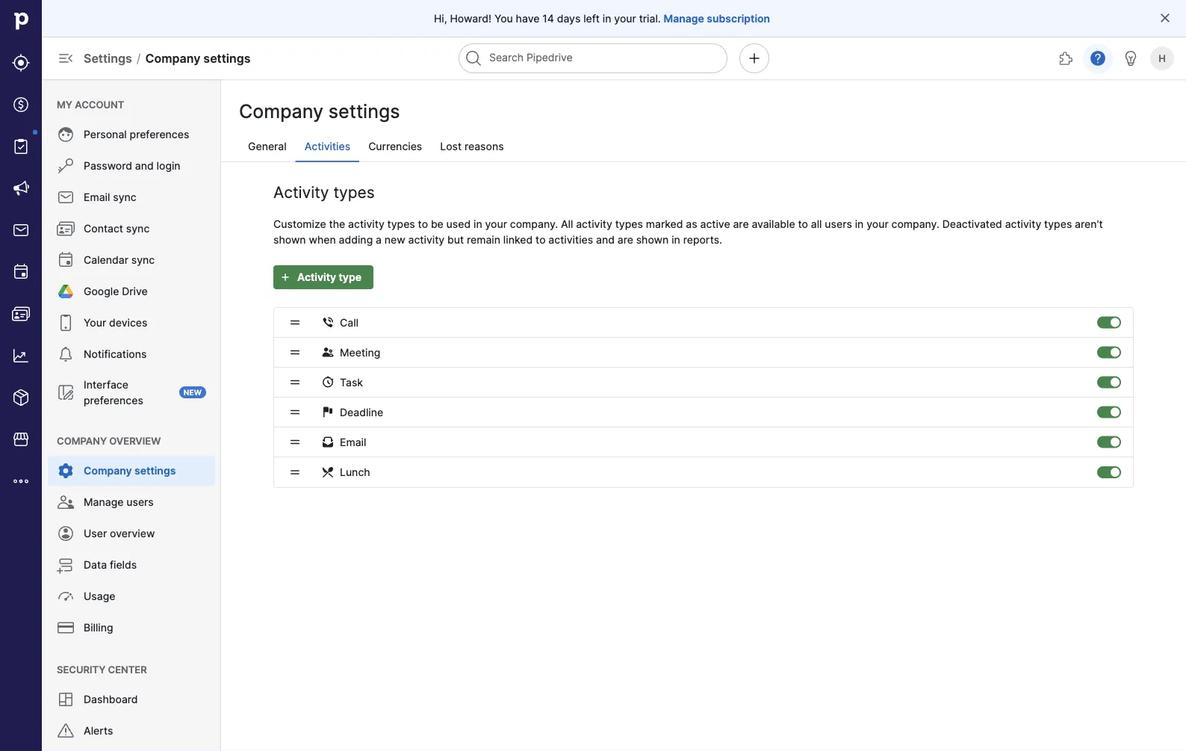 Task type: vqa. For each thing, say whether or not it's contained in the screenshot.
the right TO
yes



Task type: describe. For each thing, give the bounding box(es) containing it.
your for company.
[[485, 217, 507, 230]]

color primary image for meeting
[[322, 346, 334, 358]]

used
[[447, 217, 471, 230]]

hi, howard! you have 14 days left in your  trial. manage subscription
[[434, 12, 771, 25]]

new
[[184, 388, 202, 397]]

1 vertical spatial users
[[126, 496, 154, 509]]

/
[[137, 51, 141, 65]]

sync for contact sync
[[126, 222, 150, 235]]

activity type button
[[274, 265, 374, 289]]

color undefined image for manage users
[[57, 493, 75, 511]]

you
[[495, 12, 513, 25]]

general
[[248, 140, 287, 153]]

alerts link
[[48, 716, 215, 746]]

devices
[[109, 317, 148, 329]]

color primary image for lunch
[[322, 466, 334, 478]]

email for email sync
[[84, 191, 110, 204]]

color primary image for call
[[322, 317, 334, 328]]

activity for activity types
[[274, 182, 329, 201]]

activities image
[[12, 263, 30, 281]]

activity types
[[274, 182, 375, 201]]

task
[[340, 376, 363, 389]]

types up the
[[334, 182, 375, 201]]

0 vertical spatial manage
[[664, 12, 705, 25]]

meeting button
[[274, 338, 1134, 368]]

currencies
[[369, 140, 422, 153]]

sync for email sync
[[113, 191, 137, 204]]

color undefined image for company settings
[[57, 462, 75, 480]]

notifications
[[84, 348, 147, 361]]

task button
[[274, 368, 1134, 398]]

0 horizontal spatial to
[[418, 217, 428, 230]]

marked
[[646, 217, 683, 230]]

company settings inside menu item
[[84, 464, 176, 477]]

reports.
[[684, 233, 723, 246]]

sales inbox image
[[12, 221, 30, 239]]

2 company. from the left
[[892, 217, 940, 230]]

color primary image for email
[[322, 436, 334, 448]]

linked
[[504, 233, 533, 246]]

have
[[516, 12, 540, 25]]

in down 'marked'
[[672, 233, 681, 246]]

your devices
[[84, 317, 148, 329]]

color primary image for deadline
[[322, 406, 334, 418]]

quick help image
[[1090, 49, 1108, 67]]

all
[[811, 217, 822, 230]]

0 vertical spatial company settings
[[239, 100, 400, 123]]

google
[[84, 285, 119, 298]]

color undefined image for contact sync
[[57, 220, 75, 238]]

customize
[[274, 217, 326, 230]]

when
[[309, 233, 336, 246]]

activity down be
[[408, 233, 445, 246]]

and inside customize the activity types to be used in your company. all activity types marked as active are available to all users in your company. deactivated activity types aren't shown when adding a new activity but remain linked to activities and are shown in reports.
[[596, 233, 615, 246]]

meeting
[[340, 346, 381, 359]]

home image
[[10, 10, 32, 32]]

drag to reorder image for deadline
[[289, 406, 301, 418]]

color undefined image for calendar sync
[[57, 251, 75, 269]]

new
[[385, 233, 406, 246]]

0 horizontal spatial are
[[618, 233, 634, 246]]

user
[[84, 527, 107, 540]]

2 horizontal spatial settings
[[329, 100, 400, 123]]

0 horizontal spatial manage
[[84, 496, 124, 509]]

email button
[[274, 427, 1134, 457]]

data fields link
[[48, 550, 215, 580]]

company settings link
[[48, 456, 215, 486]]

personal preferences link
[[48, 120, 215, 149]]

sync for calendar sync
[[131, 254, 155, 266]]

fields
[[110, 559, 137, 571]]

calendar sync
[[84, 254, 155, 266]]

color undefined image for billing
[[57, 619, 75, 637]]

1 horizontal spatial to
[[536, 233, 546, 246]]

howard!
[[450, 12, 492, 25]]

password and login
[[84, 160, 181, 172]]

usage link
[[48, 581, 215, 611]]

trial.
[[639, 12, 661, 25]]

activity type
[[297, 271, 362, 284]]

my
[[57, 99, 72, 110]]

password and login link
[[48, 151, 215, 181]]

in up remain
[[474, 217, 483, 230]]

login
[[157, 160, 181, 172]]

activity for activity type
[[297, 271, 336, 284]]

available
[[752, 217, 796, 230]]

overview for user overview
[[110, 527, 155, 540]]

Search Pipedrive field
[[459, 43, 728, 73]]

activities
[[549, 233, 594, 246]]

drag to reorder image for call
[[289, 317, 301, 328]]

dashboard link
[[48, 685, 215, 714]]

active
[[701, 217, 731, 230]]

in right left
[[603, 12, 612, 25]]

be
[[431, 217, 444, 230]]

quick add image
[[746, 49, 764, 67]]

but
[[448, 233, 464, 246]]

lunch
[[340, 466, 370, 479]]

marketplace image
[[12, 430, 30, 448]]

products image
[[12, 389, 30, 407]]

color undefined image for google drive
[[57, 283, 75, 300]]

activity right deactivated
[[1006, 217, 1042, 230]]

billing link
[[48, 613, 215, 643]]

more image
[[12, 472, 30, 490]]

reasons
[[465, 140, 504, 153]]

2 horizontal spatial to
[[799, 217, 809, 230]]

subscription
[[707, 12, 771, 25]]

hi,
[[434, 12, 447, 25]]

color undefined image for data fields
[[57, 556, 75, 574]]

activity up adding
[[348, 217, 385, 230]]

menu containing personal preferences
[[42, 79, 221, 751]]

deadline
[[340, 406, 384, 419]]

insights image
[[12, 347, 30, 365]]

color undefined image for password and login
[[57, 157, 75, 175]]

interface preferences
[[84, 378, 143, 407]]

lunch button
[[274, 457, 1134, 487]]

company inside menu item
[[84, 464, 132, 477]]

company up general
[[239, 100, 324, 123]]

1 shown from the left
[[274, 233, 306, 246]]

menu toggle image
[[57, 49, 75, 67]]

the
[[329, 217, 346, 230]]



Task type: locate. For each thing, give the bounding box(es) containing it.
drag to reorder image for task
[[289, 376, 301, 388]]

1 drag to reorder image from the top
[[289, 346, 301, 358]]

personal preferences
[[84, 128, 189, 141]]

0 horizontal spatial email
[[84, 191, 110, 204]]

color undefined image left calendar
[[57, 251, 75, 269]]

1 vertical spatial drag to reorder image
[[289, 466, 301, 478]]

lost
[[440, 140, 462, 153]]

activity
[[274, 182, 329, 201], [297, 271, 336, 284]]

dashboard
[[84, 693, 138, 706]]

7 color undefined image from the top
[[57, 619, 75, 637]]

activities
[[305, 140, 351, 153]]

color undefined image inside password and login link
[[57, 157, 75, 175]]

0 horizontal spatial and
[[135, 160, 154, 172]]

0 vertical spatial and
[[135, 160, 154, 172]]

color undefined image inside your devices link
[[57, 314, 75, 332]]

drag to reorder image for email
[[289, 436, 301, 448]]

user overview
[[84, 527, 155, 540]]

drag to reorder image inside email button
[[289, 436, 301, 448]]

color primary image
[[322, 346, 334, 358], [322, 406, 334, 418], [322, 436, 334, 448], [322, 466, 334, 478]]

color undefined image inside usage link
[[57, 587, 75, 605]]

8 color undefined image from the top
[[57, 691, 75, 709]]

menu item
[[42, 747, 221, 751]]

0 vertical spatial users
[[825, 217, 853, 230]]

deals image
[[12, 96, 30, 114]]

color undefined image
[[57, 126, 75, 143], [57, 188, 75, 206], [57, 462, 75, 480], [57, 493, 75, 511], [57, 556, 75, 574], [57, 587, 75, 605], [57, 619, 75, 637], [57, 691, 75, 709], [57, 722, 75, 740]]

0 vertical spatial sync
[[113, 191, 137, 204]]

personal
[[84, 128, 127, 141]]

a
[[376, 233, 382, 246]]

email sync
[[84, 191, 137, 204]]

and right activities
[[596, 233, 615, 246]]

in right all
[[856, 217, 864, 230]]

1 vertical spatial settings
[[329, 100, 400, 123]]

1 horizontal spatial your
[[615, 12, 637, 25]]

as
[[686, 217, 698, 230]]

color undefined image inside company settings link
[[57, 462, 75, 480]]

overview for company overview
[[109, 435, 161, 447]]

color undefined image inside alerts link
[[57, 722, 75, 740]]

your
[[615, 12, 637, 25], [485, 217, 507, 230], [867, 217, 889, 230]]

1 vertical spatial manage
[[84, 496, 124, 509]]

1 horizontal spatial and
[[596, 233, 615, 246]]

color undefined image left manage users
[[57, 493, 75, 511]]

color undefined image inside calendar sync link
[[57, 251, 75, 269]]

color primary image for task
[[322, 376, 334, 388]]

to left be
[[418, 217, 428, 230]]

manage users link
[[48, 487, 215, 517]]

color undefined image for personal preferences
[[57, 126, 75, 143]]

data fields
[[84, 559, 137, 571]]

color primary image left the task
[[322, 376, 334, 388]]

types left aren't
[[1045, 217, 1073, 230]]

color undefined image down 'security'
[[57, 691, 75, 709]]

color undefined image left "interface"
[[57, 383, 75, 401]]

color undefined image left the data
[[57, 556, 75, 574]]

2 horizontal spatial your
[[867, 217, 889, 230]]

color undefined image left "email sync" at top
[[57, 188, 75, 206]]

company settings
[[239, 100, 400, 123], [84, 464, 176, 477]]

color primary image inside call 'button'
[[322, 317, 334, 328]]

1 vertical spatial activity
[[297, 271, 336, 284]]

billing
[[84, 621, 113, 634]]

interface
[[84, 378, 128, 391]]

5 color undefined image from the top
[[57, 556, 75, 574]]

your
[[84, 317, 106, 329]]

color undefined image for notifications
[[57, 345, 75, 363]]

are right active at the right of the page
[[733, 217, 749, 230]]

contact
[[84, 222, 123, 235]]

manage up user
[[84, 496, 124, 509]]

color primary image up h
[[1160, 12, 1172, 24]]

1 horizontal spatial are
[[733, 217, 749, 230]]

0 horizontal spatial company settings
[[84, 464, 176, 477]]

leads image
[[12, 54, 30, 72]]

activity right all
[[576, 217, 613, 230]]

color undefined image inside email sync link
[[57, 188, 75, 206]]

4 color primary image from the top
[[322, 466, 334, 478]]

2 drag to reorder image from the top
[[289, 376, 301, 388]]

your up remain
[[485, 217, 507, 230]]

4 drag to reorder image from the top
[[289, 436, 301, 448]]

email up lunch
[[340, 436, 367, 448]]

color undefined image left billing
[[57, 619, 75, 637]]

1 horizontal spatial manage
[[664, 12, 705, 25]]

users up user overview link
[[126, 496, 154, 509]]

company overview
[[57, 435, 161, 447]]

color undefined image for user overview
[[57, 525, 75, 543]]

1 horizontal spatial email
[[340, 436, 367, 448]]

deactivated
[[943, 217, 1003, 230]]

sales assistant image
[[1123, 49, 1140, 67]]

0 horizontal spatial company.
[[510, 217, 558, 230]]

2 color primary image from the top
[[322, 406, 334, 418]]

data
[[84, 559, 107, 571]]

color undefined image right "more" image
[[57, 462, 75, 480]]

menu
[[0, 0, 42, 751], [42, 79, 221, 751]]

2 shown from the left
[[637, 233, 669, 246]]

drag to reorder image for lunch
[[289, 466, 301, 478]]

color primary image inside meeting button
[[322, 346, 334, 358]]

contacts image
[[12, 305, 30, 323]]

settings inside menu item
[[135, 464, 176, 477]]

color undefined image for your devices
[[57, 314, 75, 332]]

color primary image left call
[[322, 317, 334, 328]]

campaigns image
[[12, 179, 30, 197]]

remain
[[467, 233, 501, 246]]

company. left deactivated
[[892, 217, 940, 230]]

drag to reorder image inside deadline "button"
[[289, 406, 301, 418]]

email sync link
[[48, 182, 215, 212]]

users inside customize the activity types to be used in your company. all activity types marked as active are available to all users in your company. deactivated activity types aren't shown when adding a new activity but remain linked to activities and are shown in reports.
[[825, 217, 853, 230]]

drag to reorder image inside meeting button
[[289, 346, 301, 358]]

activity right color primary inverted image at left
[[297, 271, 336, 284]]

color undefined image
[[12, 138, 30, 155], [57, 157, 75, 175], [57, 220, 75, 238], [57, 251, 75, 269], [57, 283, 75, 300], [57, 314, 75, 332], [57, 345, 75, 363], [57, 383, 75, 401], [57, 525, 75, 543]]

preferences down "interface"
[[84, 394, 143, 407]]

overview down manage users link
[[110, 527, 155, 540]]

types left 'marked'
[[616, 217, 643, 230]]

sync down email sync link
[[126, 222, 150, 235]]

security center
[[57, 664, 147, 675]]

1 horizontal spatial company.
[[892, 217, 940, 230]]

drag to reorder image inside lunch button
[[289, 466, 301, 478]]

color primary image inside deadline "button"
[[322, 406, 334, 418]]

customize the activity types to be used in your company. all activity types marked as active are available to all users in your company. deactivated activity types aren't shown when adding a new activity but remain linked to activities and are shown in reports.
[[274, 217, 1104, 246]]

all
[[561, 217, 574, 230]]

color undefined image left "alerts"
[[57, 722, 75, 740]]

0 horizontal spatial shown
[[274, 233, 306, 246]]

color undefined image left usage
[[57, 587, 75, 605]]

1 color undefined image from the top
[[57, 126, 75, 143]]

overview up company settings menu item
[[109, 435, 161, 447]]

email for email
[[340, 436, 367, 448]]

color undefined image inside billing link
[[57, 619, 75, 637]]

0 vertical spatial are
[[733, 217, 749, 230]]

aren't
[[1076, 217, 1104, 230]]

1 vertical spatial color primary image
[[322, 317, 334, 328]]

0 horizontal spatial settings
[[135, 464, 176, 477]]

0 vertical spatial overview
[[109, 435, 161, 447]]

color undefined image left user
[[57, 525, 75, 543]]

to right the linked at top
[[536, 233, 546, 246]]

sync
[[113, 191, 137, 204], [126, 222, 150, 235], [131, 254, 155, 266]]

my account
[[57, 99, 124, 110]]

company down interface preferences
[[57, 435, 107, 447]]

days
[[557, 12, 581, 25]]

password
[[84, 160, 132, 172]]

color undefined image inside personal preferences link
[[57, 126, 75, 143]]

h button
[[1148, 43, 1178, 73]]

user overview link
[[48, 519, 215, 549]]

notifications link
[[48, 339, 215, 369]]

1 horizontal spatial company settings
[[239, 100, 400, 123]]

contact sync
[[84, 222, 150, 235]]

types up new
[[388, 217, 415, 230]]

h
[[1159, 52, 1167, 64]]

sync down password and login link
[[113, 191, 137, 204]]

color undefined image left your
[[57, 314, 75, 332]]

2 color undefined image from the top
[[57, 188, 75, 206]]

0 vertical spatial drag to reorder image
[[289, 317, 301, 328]]

google drive
[[84, 285, 148, 298]]

company settings menu item
[[42, 456, 221, 486]]

0 vertical spatial settings
[[204, 51, 251, 65]]

to
[[418, 217, 428, 230], [799, 217, 809, 230], [536, 233, 546, 246]]

center
[[108, 664, 147, 675]]

call button
[[274, 308, 1134, 338]]

email inside button
[[340, 436, 367, 448]]

9 color undefined image from the top
[[57, 722, 75, 740]]

your for trial.
[[615, 12, 637, 25]]

1 horizontal spatial shown
[[637, 233, 669, 246]]

users
[[825, 217, 853, 230], [126, 496, 154, 509]]

shown down 'marked'
[[637, 233, 669, 246]]

are
[[733, 217, 749, 230], [618, 233, 634, 246]]

calendar
[[84, 254, 129, 266]]

color undefined image left google
[[57, 283, 75, 300]]

2 drag to reorder image from the top
[[289, 466, 301, 478]]

color primary image
[[1160, 12, 1172, 24], [322, 317, 334, 328], [322, 376, 334, 388]]

2 vertical spatial settings
[[135, 464, 176, 477]]

usage
[[84, 590, 115, 603]]

0 vertical spatial activity
[[274, 182, 329, 201]]

and
[[135, 160, 154, 172], [596, 233, 615, 246]]

color undefined image for usage
[[57, 587, 75, 605]]

color undefined image inside contact sync link
[[57, 220, 75, 238]]

drag to reorder image left lunch
[[289, 466, 301, 478]]

settings
[[84, 51, 132, 65]]

3 color primary image from the top
[[322, 436, 334, 448]]

color undefined image for interface preferences
[[57, 383, 75, 401]]

contact sync link
[[48, 214, 215, 244]]

alerts
[[84, 725, 113, 737]]

left
[[584, 12, 600, 25]]

1 vertical spatial are
[[618, 233, 634, 246]]

sync up drive
[[131, 254, 155, 266]]

color undefined image inside google drive "link"
[[57, 283, 75, 300]]

color undefined image inside manage users link
[[57, 493, 75, 511]]

4 color undefined image from the top
[[57, 493, 75, 511]]

6 color undefined image from the top
[[57, 587, 75, 605]]

color undefined image inside 'notifications' link
[[57, 345, 75, 363]]

call
[[340, 316, 359, 329]]

to left all
[[799, 217, 809, 230]]

drag to reorder image inside call 'button'
[[289, 317, 301, 328]]

activity inside button
[[297, 271, 336, 284]]

company down "company overview" at the left of page
[[84, 464, 132, 477]]

account
[[75, 99, 124, 110]]

color undefined image down deals icon
[[12, 138, 30, 155]]

1 vertical spatial overview
[[110, 527, 155, 540]]

color undefined image left 'contact'
[[57, 220, 75, 238]]

drag to reorder image for meeting
[[289, 346, 301, 358]]

color primary image inside task button
[[322, 376, 334, 388]]

your left the trial.
[[615, 12, 637, 25]]

manage subscription link
[[664, 11, 771, 26]]

0 horizontal spatial users
[[126, 496, 154, 509]]

type
[[339, 271, 362, 284]]

1 vertical spatial preferences
[[84, 394, 143, 407]]

color undefined image inside data fields link
[[57, 556, 75, 574]]

drag to reorder image down color primary inverted image at left
[[289, 317, 301, 328]]

company settings up manage users link
[[84, 464, 176, 477]]

color undefined image left password
[[57, 157, 75, 175]]

0 vertical spatial email
[[84, 191, 110, 204]]

1 vertical spatial sync
[[126, 222, 150, 235]]

color undefined image for email sync
[[57, 188, 75, 206]]

company. up the linked at top
[[510, 217, 558, 230]]

color undefined image for alerts
[[57, 722, 75, 740]]

3 color undefined image from the top
[[57, 462, 75, 480]]

manage right the trial.
[[664, 12, 705, 25]]

calendar sync link
[[48, 245, 215, 275]]

preferences up login
[[130, 128, 189, 141]]

color primary inverted image
[[277, 271, 294, 283]]

1 vertical spatial and
[[596, 233, 615, 246]]

company right /
[[145, 51, 201, 65]]

0 vertical spatial color primary image
[[1160, 12, 1172, 24]]

lost reasons
[[440, 140, 504, 153]]

settings / company settings
[[84, 51, 251, 65]]

1 company. from the left
[[510, 217, 558, 230]]

drive
[[122, 285, 148, 298]]

1 vertical spatial email
[[340, 436, 367, 448]]

users right all
[[825, 217, 853, 230]]

0 vertical spatial preferences
[[130, 128, 189, 141]]

shown down 'customize'
[[274, 233, 306, 246]]

color undefined image inside user overview link
[[57, 525, 75, 543]]

your right all
[[867, 217, 889, 230]]

google drive link
[[48, 277, 215, 306]]

email
[[84, 191, 110, 204], [340, 436, 367, 448]]

security
[[57, 664, 106, 675]]

2 vertical spatial color primary image
[[322, 376, 334, 388]]

0 horizontal spatial your
[[485, 217, 507, 230]]

3 drag to reorder image from the top
[[289, 406, 301, 418]]

1 horizontal spatial users
[[825, 217, 853, 230]]

color primary image inside email button
[[322, 436, 334, 448]]

email up 'contact'
[[84, 191, 110, 204]]

color undefined image for dashboard
[[57, 691, 75, 709]]

are right activities
[[618, 233, 634, 246]]

1 color primary image from the top
[[322, 346, 334, 358]]

drag to reorder image
[[289, 317, 301, 328], [289, 466, 301, 478]]

company settings up activities
[[239, 100, 400, 123]]

14
[[543, 12, 554, 25]]

shown
[[274, 233, 306, 246], [637, 233, 669, 246]]

1 horizontal spatial settings
[[204, 51, 251, 65]]

drag to reorder image
[[289, 346, 301, 358], [289, 376, 301, 388], [289, 406, 301, 418], [289, 436, 301, 448]]

color undefined image down my
[[57, 126, 75, 143]]

1 drag to reorder image from the top
[[289, 317, 301, 328]]

preferences for personal
[[130, 128, 189, 141]]

1 vertical spatial company settings
[[84, 464, 176, 477]]

color undefined image right insights image
[[57, 345, 75, 363]]

manage users
[[84, 496, 154, 509]]

preferences for interface
[[84, 394, 143, 407]]

your devices link
[[48, 308, 215, 338]]

2 vertical spatial sync
[[131, 254, 155, 266]]

color undefined image inside dashboard 'link'
[[57, 691, 75, 709]]

and left login
[[135, 160, 154, 172]]

deadline button
[[274, 398, 1134, 427]]

activity up 'customize'
[[274, 182, 329, 201]]



